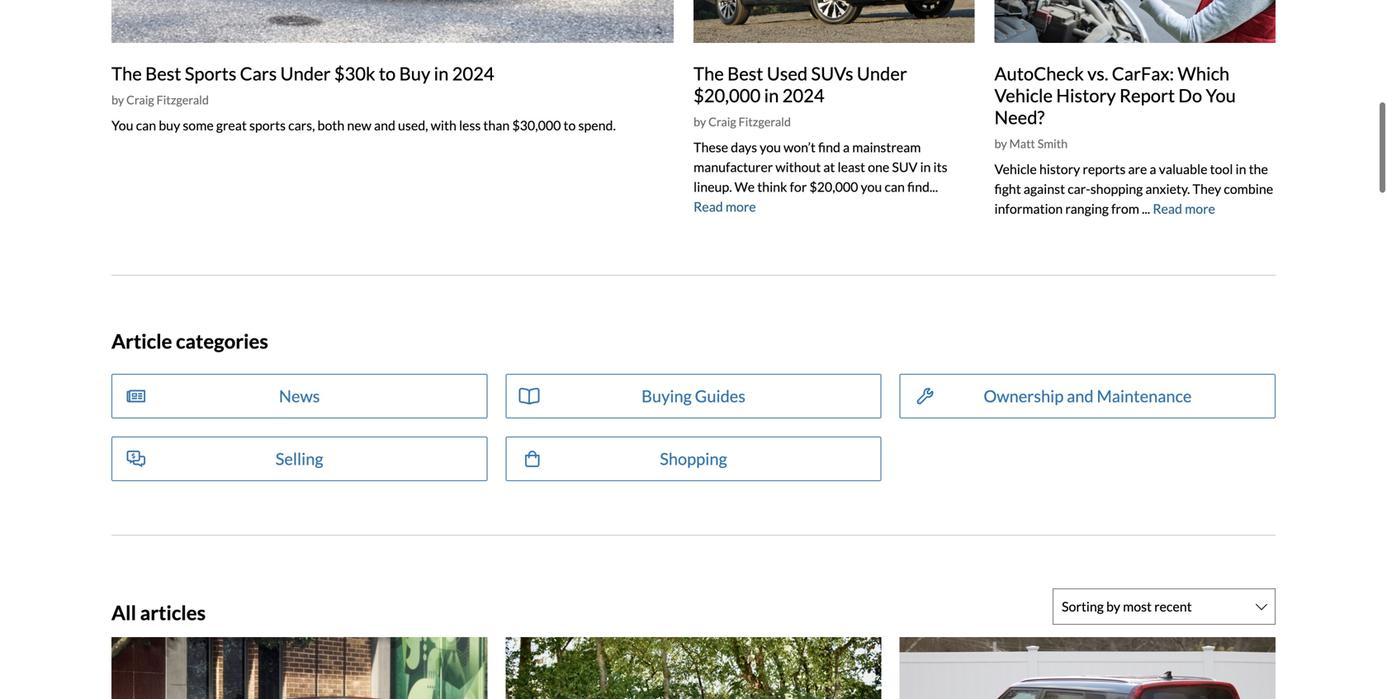 Task type: describe. For each thing, give the bounding box(es) containing it.
car-
[[1068, 181, 1091, 197]]

one
[[868, 159, 890, 175]]

1 horizontal spatial to
[[564, 117, 576, 134]]

vehicle history reports are a valuable tool in the fight against car-shopping anxiety. they combine information ranging from ...
[[995, 161, 1274, 217]]

both
[[318, 117, 345, 134]]

buy
[[159, 117, 180, 134]]

book open image
[[519, 388, 540, 405]]

they
[[1193, 181, 1222, 197]]

without
[[776, 159, 821, 175]]

vs.
[[1088, 63, 1109, 84]]

the best family sedans of 2024 image
[[112, 637, 488, 700]]

find
[[819, 139, 841, 155]]

suv
[[892, 159, 918, 175]]

1 vertical spatial and
[[1067, 386, 1094, 406]]

fitzgerald for sports
[[157, 93, 209, 107]]

best for sports
[[145, 63, 181, 84]]

history
[[1040, 161, 1081, 177]]

by matt smith
[[995, 137, 1068, 151]]

in right buy
[[434, 63, 449, 84]]

newspaper image
[[127, 388, 145, 405]]

1 horizontal spatial more
[[1185, 201, 1216, 217]]

$20,000 inside these days you won't find a mainstream manufacturer without at least one suv in its lineup. we think for $20,000 you can find... read more
[[810, 179, 859, 195]]

buying
[[642, 386, 692, 406]]

mainstream
[[853, 139, 921, 155]]

news
[[279, 386, 320, 406]]

autocheck vs. carfax: which vehicle history report do you need? image
[[995, 0, 1276, 43]]

0 horizontal spatial and
[[374, 117, 396, 134]]

the best sports cars under $30k to buy in 2024
[[112, 63, 494, 84]]

categories
[[176, 330, 268, 353]]

these days you won't find a mainstream manufacturer without at least one suv in its lineup. we think for $20,000 you can find... read more
[[694, 139, 948, 215]]

ownership and maintenance
[[984, 386, 1192, 406]]

which
[[1178, 63, 1230, 84]]

read more link for autocheck vs. carfax: which vehicle history report do you need?
[[1153, 201, 1216, 217]]

need?
[[995, 107, 1045, 128]]

new
[[347, 117, 372, 134]]

fight
[[995, 181, 1021, 197]]

for
[[790, 179, 807, 195]]

best car deals in december 2023 image
[[506, 637, 882, 700]]

0 horizontal spatial to
[[379, 63, 396, 84]]

selling
[[276, 449, 323, 469]]

used
[[767, 63, 808, 84]]

article categories
[[112, 330, 268, 353]]

by craig fitzgerald for sports
[[112, 93, 209, 107]]

best for used
[[728, 63, 764, 84]]

ownership
[[984, 386, 1064, 406]]

lineup.
[[694, 179, 732, 195]]

anxiety.
[[1146, 181, 1191, 197]]

report
[[1120, 85, 1175, 106]]

read more
[[1153, 201, 1216, 217]]

0 horizontal spatial you
[[112, 117, 133, 134]]

used,
[[398, 117, 428, 134]]

craig for the best sports cars under $30k to buy in 2024
[[126, 93, 154, 107]]

sports
[[185, 63, 237, 84]]

valuable
[[1159, 161, 1208, 177]]

the for the best used suvs under $20,000 in 2024
[[694, 63, 724, 84]]

tool
[[1211, 161, 1234, 177]]

fitzgerald for used
[[739, 115, 791, 129]]

$30k
[[334, 63, 375, 84]]

guides
[[695, 386, 746, 406]]

the best used suvs under $20,000 in 2024
[[694, 63, 908, 106]]

under for cars
[[280, 63, 331, 84]]

manufacturer
[[694, 159, 773, 175]]

reports
[[1083, 161, 1126, 177]]

with
[[431, 117, 457, 134]]

won't
[[784, 139, 816, 155]]

in inside these days you won't find a mainstream manufacturer without at least one suv in its lineup. we think for $20,000 you can find... read more
[[921, 159, 931, 175]]

selling link
[[112, 437, 488, 481]]

comments alt dollar image
[[127, 451, 145, 467]]

2024 inside the best used suvs under $20,000 in 2024
[[783, 85, 825, 106]]

find...
[[908, 179, 938, 195]]

cars
[[240, 63, 277, 84]]

history
[[1057, 85, 1116, 106]]

all articles
[[112, 601, 206, 625]]

chevron down image
[[1256, 600, 1268, 614]]

at
[[824, 159, 835, 175]]

by for the best sports cars under $30k to buy in 2024
[[112, 93, 124, 107]]

buying guides
[[642, 386, 746, 406]]

sports
[[249, 117, 286, 134]]

the best sports cars under $30k to buy in 2024 image
[[112, 0, 674, 43]]

you inside autocheck vs. carfax: which vehicle history report do you need?
[[1206, 85, 1236, 106]]

shopping bag image
[[525, 451, 540, 467]]

days
[[731, 139, 758, 155]]

ranging
[[1066, 201, 1109, 217]]

buying guides link
[[506, 374, 882, 419]]

autocheck
[[995, 63, 1084, 84]]

all
[[112, 601, 136, 625]]

read more link for the best used suvs under $20,000 in 2024
[[694, 199, 756, 215]]

news link
[[112, 374, 488, 419]]

its
[[934, 159, 948, 175]]

by craig fitzgerald for used
[[694, 115, 791, 129]]



Task type: locate. For each thing, give the bounding box(es) containing it.
articles
[[140, 601, 206, 625]]

1 horizontal spatial a
[[1150, 161, 1157, 177]]

best inside the best used suvs under $20,000 in 2024
[[728, 63, 764, 84]]

craig
[[126, 93, 154, 107], [709, 115, 737, 129]]

0 vertical spatial to
[[379, 63, 396, 84]]

1 vertical spatial to
[[564, 117, 576, 134]]

suvs
[[811, 63, 854, 84]]

craig for the best used suvs under $20,000 in 2024
[[709, 115, 737, 129]]

read more link down lineup.
[[694, 199, 756, 215]]

a inside vehicle history reports are a valuable tool in the fight against car-shopping anxiety. they combine information ranging from ...
[[1150, 161, 1157, 177]]

matt
[[1010, 137, 1036, 151]]

by for the best used suvs under $20,000 in 2024
[[694, 115, 706, 129]]

under right cars
[[280, 63, 331, 84]]

article
[[112, 330, 172, 353]]

0 vertical spatial by craig fitzgerald
[[112, 93, 209, 107]]

some
[[183, 117, 214, 134]]

can
[[136, 117, 156, 134], [885, 179, 905, 195]]

you left buy
[[112, 117, 133, 134]]

can inside these days you won't find a mainstream manufacturer without at least one suv in its lineup. we think for $20,000 you can find... read more
[[885, 179, 905, 195]]

0 vertical spatial vehicle
[[995, 85, 1053, 106]]

read
[[694, 199, 723, 215], [1153, 201, 1183, 217]]

to
[[379, 63, 396, 84], [564, 117, 576, 134]]

fitzgerald up days
[[739, 115, 791, 129]]

under inside the best used suvs under $20,000 in 2024
[[857, 63, 908, 84]]

0 horizontal spatial by
[[112, 93, 124, 107]]

do
[[1179, 85, 1203, 106]]

under for suvs
[[857, 63, 908, 84]]

1 vertical spatial can
[[885, 179, 905, 195]]

wrench image
[[917, 388, 934, 405]]

1 horizontal spatial fitzgerald
[[739, 115, 791, 129]]

1 vehicle from the top
[[995, 85, 1053, 106]]

great
[[216, 117, 247, 134]]

can left buy
[[136, 117, 156, 134]]

by craig fitzgerald up buy
[[112, 93, 209, 107]]

more
[[726, 199, 756, 215], [1185, 201, 1216, 217]]

shopping
[[660, 449, 727, 469]]

best
[[145, 63, 181, 84], [728, 63, 764, 84]]

$30,000
[[512, 117, 561, 134]]

you can buy some great sports cars, both new and used, with less than $30,000 to spend.
[[112, 117, 616, 134]]

read more link down anxiety.
[[1153, 201, 1216, 217]]

0 vertical spatial a
[[843, 139, 850, 155]]

against
[[1024, 181, 1066, 197]]

1 horizontal spatial craig
[[709, 115, 737, 129]]

than
[[484, 117, 510, 134]]

2024
[[452, 63, 494, 84], [783, 85, 825, 106]]

1 vertical spatial by
[[694, 115, 706, 129]]

the
[[112, 63, 142, 84], [694, 63, 724, 84]]

0 horizontal spatial you
[[760, 139, 781, 155]]

2024 up less
[[452, 63, 494, 84]]

1 horizontal spatial and
[[1067, 386, 1094, 406]]

you down which
[[1206, 85, 1236, 106]]

0 horizontal spatial can
[[136, 117, 156, 134]]

we
[[735, 179, 755, 195]]

1 best from the left
[[145, 63, 181, 84]]

these
[[694, 139, 729, 155]]

autocheck vs. carfax: which vehicle history report do you need? link
[[995, 63, 1236, 128]]

1 horizontal spatial read
[[1153, 201, 1183, 217]]

by craig fitzgerald
[[112, 93, 209, 107], [694, 115, 791, 129]]

ownership and maintenance link
[[900, 374, 1276, 419]]

1 horizontal spatial 2024
[[783, 85, 825, 106]]

the best used suvs under $20,000 in 2024 image
[[694, 0, 975, 43]]

in left the its
[[921, 159, 931, 175]]

vehicle inside autocheck vs. carfax: which vehicle history report do you need?
[[995, 85, 1053, 106]]

combine
[[1224, 181, 1274, 197]]

in down used
[[764, 85, 779, 106]]

you right days
[[760, 139, 781, 155]]

the for the best sports cars under $30k to buy in 2024
[[112, 63, 142, 84]]

to left buy
[[379, 63, 396, 84]]

1 vertical spatial you
[[112, 117, 133, 134]]

2 the from the left
[[694, 63, 724, 84]]

1 horizontal spatial by craig fitzgerald
[[694, 115, 791, 129]]

1 vertical spatial $20,000
[[810, 179, 859, 195]]

cars,
[[288, 117, 315, 134]]

to left spend.
[[564, 117, 576, 134]]

1 the from the left
[[112, 63, 142, 84]]

more down 'we'
[[726, 199, 756, 215]]

best left sports
[[145, 63, 181, 84]]

read down lineup.
[[694, 199, 723, 215]]

the best used suvs under $20,000 in 2024 link
[[694, 63, 908, 106]]

0 horizontal spatial fitzgerald
[[157, 93, 209, 107]]

a right the find
[[843, 139, 850, 155]]

less
[[459, 117, 481, 134]]

you
[[1206, 85, 1236, 106], [112, 117, 133, 134]]

1 horizontal spatial the
[[694, 63, 724, 84]]

0 horizontal spatial best
[[145, 63, 181, 84]]

more down they
[[1185, 201, 1216, 217]]

1 horizontal spatial you
[[861, 179, 882, 195]]

0 vertical spatial can
[[136, 117, 156, 134]]

0 horizontal spatial $20,000
[[694, 85, 761, 106]]

fitzgerald up buy
[[157, 93, 209, 107]]

2 vehicle from the top
[[995, 161, 1037, 177]]

a
[[843, 139, 850, 155], [1150, 161, 1157, 177]]

1 vertical spatial you
[[861, 179, 882, 195]]

2 horizontal spatial by
[[995, 137, 1008, 151]]

under right the suvs
[[857, 63, 908, 84]]

1 vertical spatial by craig fitzgerald
[[694, 115, 791, 129]]

least
[[838, 159, 866, 175]]

0 vertical spatial by
[[112, 93, 124, 107]]

you
[[760, 139, 781, 155], [861, 179, 882, 195]]

0 horizontal spatial read
[[694, 199, 723, 215]]

1 horizontal spatial by
[[694, 115, 706, 129]]

autocheck vs. carfax: which vehicle history report do you need?
[[995, 63, 1236, 128]]

0 horizontal spatial 2024
[[452, 63, 494, 84]]

you down the one
[[861, 179, 882, 195]]

vehicle up the need?
[[995, 85, 1053, 106]]

1 horizontal spatial $20,000
[[810, 179, 859, 195]]

1 horizontal spatial best
[[728, 63, 764, 84]]

vehicle up fight
[[995, 161, 1037, 177]]

0 vertical spatial $20,000
[[694, 85, 761, 106]]

the best sports cars under $30k to buy in 2024 link
[[112, 63, 494, 84]]

0 vertical spatial you
[[760, 139, 781, 155]]

by for autocheck vs. carfax: which vehicle history report do you need?
[[995, 137, 1008, 151]]

$20,000
[[694, 85, 761, 106], [810, 179, 859, 195]]

the inside the best used suvs under $20,000 in 2024
[[694, 63, 724, 84]]

are
[[1129, 161, 1148, 177]]

smith
[[1038, 137, 1068, 151]]

shopping link
[[506, 437, 882, 481]]

vehicle inside vehicle history reports are a valuable tool in the fight against car-shopping anxiety. they combine information ranging from ...
[[995, 161, 1037, 177]]

2024 down used
[[783, 85, 825, 106]]

under
[[280, 63, 331, 84], [857, 63, 908, 84]]

0 vertical spatial craig
[[126, 93, 154, 107]]

buy
[[399, 63, 431, 84]]

information
[[995, 201, 1063, 217]]

by craig fitzgerald up days
[[694, 115, 791, 129]]

1 vertical spatial vehicle
[[995, 161, 1037, 177]]

0 horizontal spatial the
[[112, 63, 142, 84]]

read inside these days you won't find a mainstream manufacturer without at least one suv in its lineup. we think for $20,000 you can find... read more
[[694, 199, 723, 215]]

0 horizontal spatial a
[[843, 139, 850, 155]]

0 horizontal spatial read more link
[[694, 199, 756, 215]]

shopping
[[1091, 181, 1143, 197]]

1 vertical spatial a
[[1150, 161, 1157, 177]]

maintenance
[[1097, 386, 1192, 406]]

1 horizontal spatial under
[[857, 63, 908, 84]]

0 vertical spatial and
[[374, 117, 396, 134]]

the
[[1249, 161, 1269, 177]]

vehicle
[[995, 85, 1053, 106], [995, 161, 1037, 177]]

1 horizontal spatial you
[[1206, 85, 1236, 106]]

from
[[1112, 201, 1140, 217]]

carfax:
[[1112, 63, 1175, 84]]

and right new
[[374, 117, 396, 134]]

0 horizontal spatial under
[[280, 63, 331, 84]]

can down suv
[[885, 179, 905, 195]]

1 vertical spatial fitzgerald
[[739, 115, 791, 129]]

...
[[1142, 201, 1151, 217]]

more inside these days you won't find a mainstream manufacturer without at least one suv in its lineup. we think for $20,000 you can find... read more
[[726, 199, 756, 215]]

in inside the best used suvs under $20,000 in 2024
[[764, 85, 779, 106]]

and right ownership
[[1067, 386, 1094, 406]]

spend.
[[579, 117, 616, 134]]

1 under from the left
[[280, 63, 331, 84]]

think
[[758, 179, 788, 195]]

2 vertical spatial by
[[995, 137, 1008, 151]]

read down anxiety.
[[1153, 201, 1183, 217]]

best left used
[[728, 63, 764, 84]]

0 horizontal spatial craig
[[126, 93, 154, 107]]

in inside vehicle history reports are a valuable tool in the fight against car-shopping anxiety. they combine information ranging from ...
[[1236, 161, 1247, 177]]

0 vertical spatial you
[[1206, 85, 1236, 106]]

in
[[434, 63, 449, 84], [764, 85, 779, 106], [921, 159, 931, 175], [1236, 161, 1247, 177]]

$20,000 inside the best used suvs under $20,000 in 2024
[[694, 85, 761, 106]]

1 horizontal spatial read more link
[[1153, 201, 1216, 217]]

cheapest car lease deals in december 2023 image
[[900, 637, 1276, 700]]

2 under from the left
[[857, 63, 908, 84]]

in left the
[[1236, 161, 1247, 177]]

$20,000 down the at
[[810, 179, 859, 195]]

0 horizontal spatial more
[[726, 199, 756, 215]]

0 vertical spatial fitzgerald
[[157, 93, 209, 107]]

$20,000 up these
[[694, 85, 761, 106]]

a inside these days you won't find a mainstream manufacturer without at least one suv in its lineup. we think for $20,000 you can find... read more
[[843, 139, 850, 155]]

fitzgerald
[[157, 93, 209, 107], [739, 115, 791, 129]]

2 best from the left
[[728, 63, 764, 84]]

1 vertical spatial craig
[[709, 115, 737, 129]]

0 horizontal spatial by craig fitzgerald
[[112, 93, 209, 107]]

a right are
[[1150, 161, 1157, 177]]

1 horizontal spatial can
[[885, 179, 905, 195]]



Task type: vqa. For each thing, say whether or not it's contained in the screenshot.
information
yes



